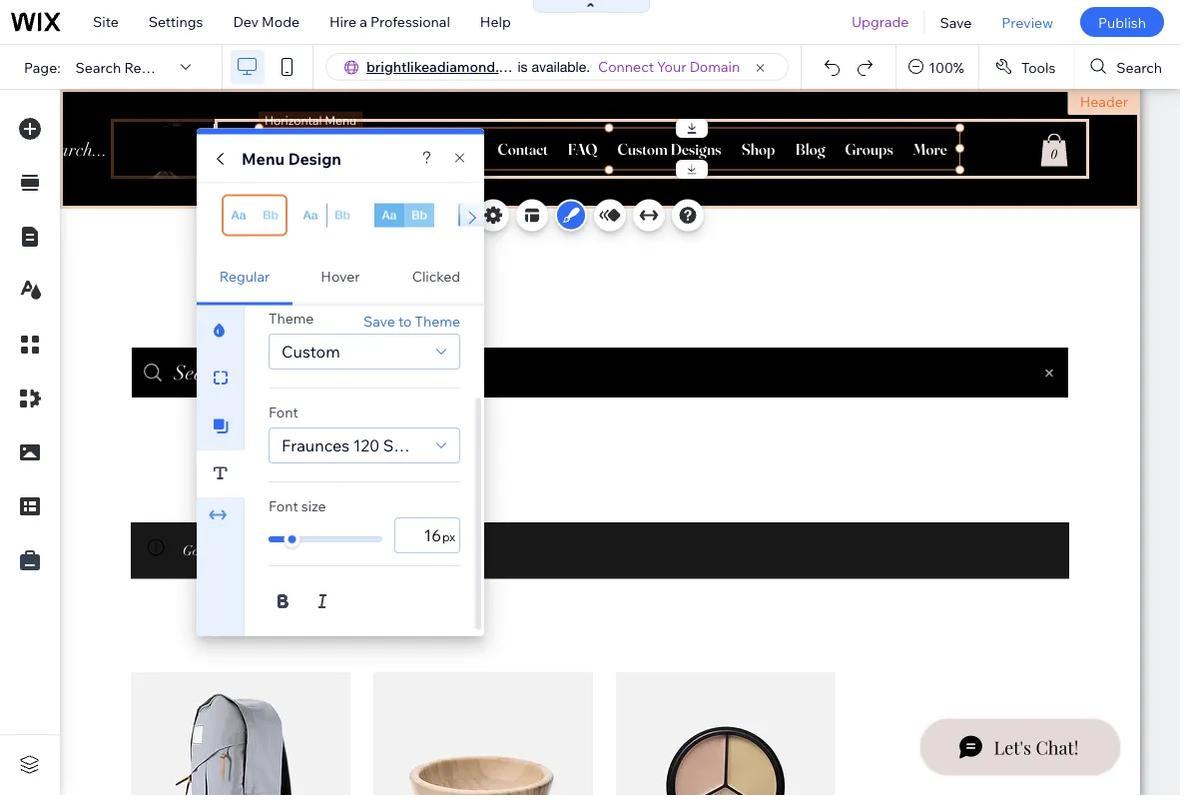 Task type: locate. For each thing, give the bounding box(es) containing it.
save left to
[[364, 312, 395, 329]]

navigate
[[399, 206, 457, 224]]

dev
[[233, 13, 259, 30]]

save up 100%
[[940, 13, 972, 31]]

menu
[[242, 148, 285, 168], [329, 206, 366, 224]]

1 vertical spatial 120
[[353, 435, 380, 455]]

clicked
[[412, 268, 461, 285]]

1 horizontal spatial save
[[940, 13, 972, 31]]

0 horizontal spatial search
[[75, 58, 121, 76]]

font for font size
[[269, 497, 298, 514]]

search
[[75, 58, 121, 76], [1117, 58, 1163, 76]]

tools
[[1022, 58, 1056, 76]]

hire
[[330, 13, 357, 30]]

fraunces
[[270, 386, 329, 403], [282, 435, 350, 455]]

1 vertical spatial save
[[364, 312, 395, 329]]

0 horizontal spatial menu
[[242, 148, 285, 168]]

120
[[332, 386, 356, 403], [353, 435, 380, 455]]

manage
[[273, 206, 326, 224]]

theme
[[269, 309, 314, 327], [415, 312, 460, 329]]

font for font
[[269, 403, 298, 421]]

0 vertical spatial menu
[[242, 148, 285, 168]]

1 search from the left
[[75, 58, 121, 76]]

1 vertical spatial semi
[[383, 435, 422, 455]]

1 vertical spatial menu
[[329, 206, 366, 224]]

tools button
[[980, 45, 1074, 89]]

None text field
[[395, 517, 460, 553]]

save inside button
[[940, 13, 972, 31]]

mode
[[262, 13, 300, 30]]

custom
[[282, 341, 340, 361]]

0 horizontal spatial save
[[364, 312, 395, 329]]

search results
[[75, 58, 172, 76]]

preview button
[[987, 0, 1069, 44]]

0 vertical spatial bold
[[395, 386, 425, 403]]

publish
[[1099, 13, 1147, 31]]

fraunces 120 semi bold
[[270, 386, 425, 403], [282, 435, 460, 455]]

1 vertical spatial font
[[269, 497, 298, 514]]

semi
[[359, 386, 392, 403], [383, 435, 422, 455]]

save for save
[[940, 13, 972, 31]]

bold
[[395, 386, 425, 403], [425, 435, 460, 455]]

1 vertical spatial bold
[[425, 435, 460, 455]]

menu up 2
[[242, 148, 285, 168]]

font size
[[269, 497, 326, 514]]

2 font from the top
[[269, 497, 298, 514]]

theme up custom
[[269, 309, 314, 327]]

fraunces up size
[[282, 435, 350, 455]]

dev mode
[[233, 13, 300, 30]]

is
[[518, 58, 528, 75]]

regular
[[219, 268, 270, 285]]

0 vertical spatial font
[[269, 403, 298, 421]]

fraunces 120 semi bold down custom
[[270, 386, 425, 403]]

site
[[93, 13, 119, 30]]

search down site
[[75, 58, 121, 76]]

100%
[[929, 58, 965, 76]]

0 vertical spatial save
[[940, 13, 972, 31]]

fraunces down custom
[[270, 386, 329, 403]]

1 font from the top
[[269, 403, 298, 421]]

font down custom
[[269, 403, 298, 421]]

font left size
[[269, 497, 298, 514]]

manage menu
[[273, 206, 366, 224]]

search for search
[[1117, 58, 1163, 76]]

2 search from the left
[[1117, 58, 1163, 76]]

preview
[[1002, 13, 1054, 31]]

size
[[302, 497, 326, 514]]

results
[[124, 58, 172, 76]]

menu right manage
[[329, 206, 366, 224]]

save
[[940, 13, 972, 31], [364, 312, 395, 329]]

1 horizontal spatial menu
[[329, 206, 366, 224]]

font
[[269, 403, 298, 421], [269, 497, 298, 514]]

fraunces 120 semi bold up size
[[282, 435, 460, 455]]

search inside button
[[1117, 58, 1163, 76]]

upgrade
[[852, 13, 909, 30]]

theme right to
[[415, 312, 460, 329]]

100% button
[[897, 45, 979, 89]]

1 horizontal spatial search
[[1117, 58, 1163, 76]]

search down publish button
[[1117, 58, 1163, 76]]



Task type: vqa. For each thing, say whether or not it's contained in the screenshot.
"2"
yes



Task type: describe. For each thing, give the bounding box(es) containing it.
1 horizontal spatial theme
[[415, 312, 460, 329]]

save to theme
[[364, 312, 460, 329]]

1 vertical spatial fraunces
[[282, 435, 350, 455]]

column 2
[[221, 180, 274, 195]]

connect
[[598, 58, 654, 75]]

0 vertical spatial fraunces
[[270, 386, 329, 403]]

brightlikeadiamond.com
[[367, 58, 527, 75]]

settings
[[149, 13, 203, 30]]

to
[[399, 312, 412, 329]]

is available. connect your domain
[[518, 58, 740, 75]]

a
[[360, 13, 367, 30]]

1 vertical spatial fraunces 120 semi bold
[[282, 435, 460, 455]]

save button
[[925, 0, 987, 44]]

search for search results
[[75, 58, 121, 76]]

0 horizontal spatial theme
[[269, 309, 314, 327]]

hover
[[321, 268, 360, 285]]

0 vertical spatial 120
[[332, 386, 356, 403]]

2
[[267, 180, 274, 195]]

0 vertical spatial semi
[[359, 386, 392, 403]]

0 vertical spatial fraunces 120 semi bold
[[270, 386, 425, 403]]

save for save to theme
[[364, 312, 395, 329]]

header
[[1080, 93, 1129, 110]]

professional
[[371, 13, 450, 30]]

hire a professional
[[330, 13, 450, 30]]

publish button
[[1081, 7, 1165, 37]]

design
[[288, 148, 342, 168]]

column
[[221, 180, 264, 195]]

help
[[480, 13, 511, 30]]

domain
[[690, 58, 740, 75]]

search button
[[1075, 45, 1181, 89]]

your
[[657, 58, 687, 75]]

available.
[[532, 58, 590, 75]]

menu design
[[242, 148, 342, 168]]



